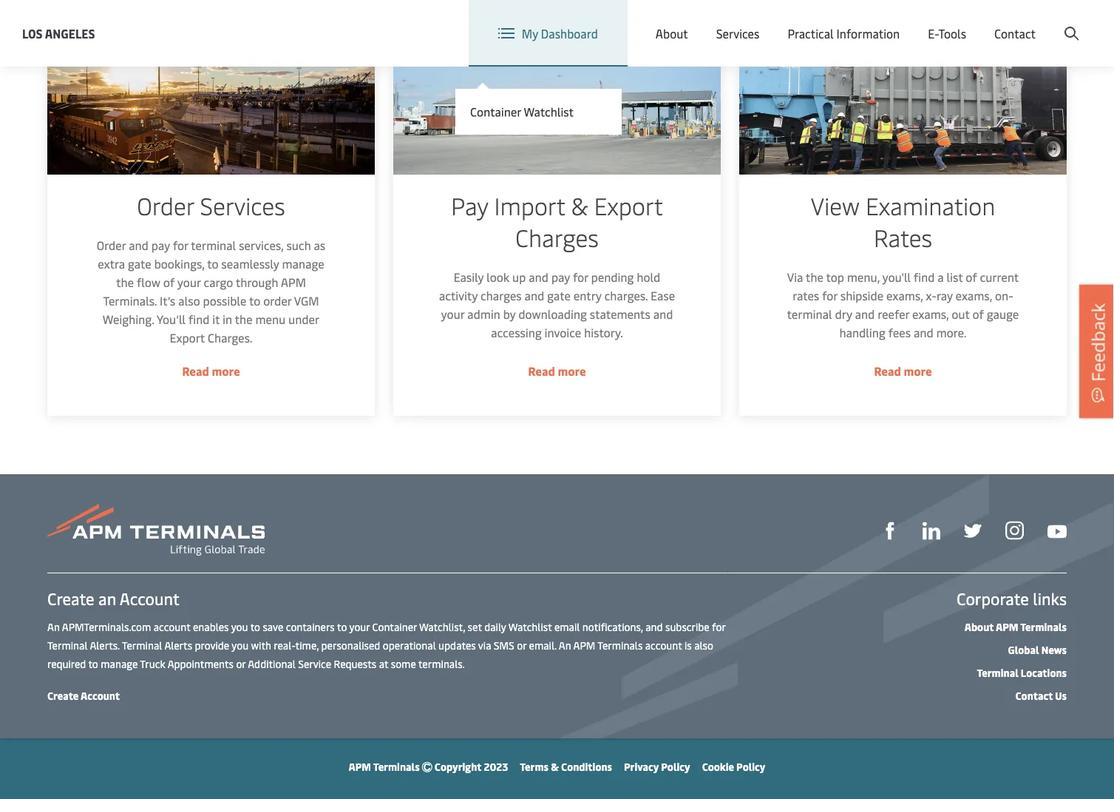 Task type: vqa. For each thing, say whether or not it's contained in the screenshot.


Task type: locate. For each thing, give the bounding box(es) containing it.
policy right privacy
[[662, 759, 691, 774]]

manage down alerts.
[[101, 657, 138, 671]]

about apm terminals link
[[965, 620, 1068, 634]]

find left it
[[189, 311, 210, 327]]

0 vertical spatial account
[[1043, 14, 1087, 30]]

1 horizontal spatial order
[[137, 190, 194, 222]]

and right fees
[[914, 325, 934, 341]]

0 vertical spatial &
[[572, 190, 589, 222]]

flow
[[137, 274, 161, 290]]

exams,
[[887, 288, 924, 304], [956, 288, 993, 304], [913, 306, 950, 322]]

truck
[[140, 657, 165, 671]]

los angeles
[[22, 25, 95, 41]]

gate inside easily look up and pay for pending hold activity charges and gate entry charges. ease your admin by downloading statements and accessing invoice history.
[[548, 288, 571, 304]]

an down email
[[559, 638, 572, 652]]

gauge
[[988, 306, 1020, 322]]

or right sms
[[517, 638, 527, 652]]

0 vertical spatial find
[[914, 269, 935, 285]]

more
[[212, 363, 240, 379], [558, 363, 586, 379], [904, 363, 933, 379]]

create account
[[47, 688, 120, 703]]

cookie policy
[[703, 759, 766, 774]]

2 vertical spatial terminals
[[373, 759, 420, 774]]

list
[[947, 269, 964, 285]]

on-
[[996, 288, 1014, 304]]

0 vertical spatial watchlist
[[524, 104, 574, 119]]

service
[[298, 657, 332, 671]]

1 vertical spatial watchlist
[[509, 620, 552, 634]]

about for about
[[656, 25, 689, 41]]

0 vertical spatial account
[[154, 620, 191, 634]]

the up terminals.
[[116, 274, 134, 290]]

manage inside the order and pay for terminal services, such as extra gate bookings, to seamlessly manage the flow of your cargo through apm terminals. it's also possible to order vgm weighing. you'll find it in the menu under export charges.
[[282, 256, 325, 272]]

watchlist inside container watchlist link
[[524, 104, 574, 119]]

create an account
[[47, 588, 180, 610]]

statements
[[590, 306, 651, 322]]

gate up flow
[[128, 256, 151, 272]]

& right import
[[572, 190, 589, 222]]

manage inside an apmterminals.com account enables you to save containers to your container watchlist, set daily watchlist email notifications, and subscribe for terminal alerts. terminal alerts provide you with real-time, personalised operational updates via sms or email. an apm terminals account is also required to manage truck appointments or additional service requests at some terminals.
[[101, 657, 138, 671]]

an
[[98, 588, 116, 610]]

you right enables
[[231, 620, 248, 634]]

news
[[1042, 643, 1068, 657]]

services
[[717, 25, 760, 41], [200, 190, 285, 222]]

read for view examination rates
[[875, 363, 902, 379]]

1 horizontal spatial about
[[965, 620, 995, 634]]

to
[[207, 256, 219, 272], [249, 293, 261, 309], [251, 620, 260, 634], [337, 620, 347, 634], [88, 657, 98, 671]]

read more down fees
[[875, 363, 933, 379]]

for inside an apmterminals.com account enables you to save containers to your container watchlist, set daily watchlist email notifications, and subscribe for terminal alerts. terminal alerts provide you with real-time, personalised operational updates via sms or email. an apm terminals account is also required to manage truck appointments or additional service requests at some terminals.
[[713, 620, 726, 634]]

1 vertical spatial an
[[559, 638, 572, 652]]

save
[[263, 620, 284, 634]]

your down bookings, on the top left of the page
[[177, 274, 201, 290]]

1 vertical spatial find
[[189, 311, 210, 327]]

0 horizontal spatial the
[[116, 274, 134, 290]]

terminal up required
[[47, 638, 88, 652]]

about
[[656, 25, 689, 41], [965, 620, 995, 634]]

more for order services
[[212, 363, 240, 379]]

0 vertical spatial order
[[137, 190, 194, 222]]

3 read from the left
[[875, 363, 902, 379]]

create for create account
[[47, 688, 79, 703]]

contact
[[995, 25, 1037, 41], [1016, 688, 1054, 703]]

1 vertical spatial export
[[170, 330, 205, 346]]

1 vertical spatial global
[[1009, 643, 1040, 657]]

accessing
[[491, 325, 542, 341]]

export down you'll
[[170, 330, 205, 346]]

1 vertical spatial about
[[965, 620, 995, 634]]

1 vertical spatial order
[[97, 237, 126, 253]]

0 horizontal spatial also
[[178, 293, 200, 309]]

2 horizontal spatial the
[[806, 269, 824, 285]]

0 horizontal spatial order
[[97, 237, 126, 253]]

for inside easily look up and pay for pending hold activity charges and gate entry charges. ease your admin by downloading statements and accessing invoice history.
[[573, 269, 589, 285]]

2 vertical spatial account
[[81, 688, 120, 703]]

also right it's
[[178, 293, 200, 309]]

global for global menu
[[830, 14, 864, 30]]

create right /
[[1006, 14, 1041, 30]]

0 horizontal spatial policy
[[662, 759, 691, 774]]

global
[[830, 14, 864, 30], [1009, 643, 1040, 657]]

0 horizontal spatial gate
[[128, 256, 151, 272]]

also
[[178, 293, 200, 309], [695, 638, 714, 652]]

instagram link
[[1006, 520, 1025, 540]]

& right terms
[[551, 759, 559, 774]]

1 vertical spatial gate
[[548, 288, 571, 304]]

read for order services
[[182, 363, 209, 379]]

create account link
[[47, 688, 120, 703]]

to up personalised
[[337, 620, 347, 634]]

1 vertical spatial create
[[47, 588, 94, 610]]

the right in
[[235, 311, 253, 327]]

set
[[468, 620, 482, 634]]

0 vertical spatial terminal
[[191, 237, 236, 253]]

1 horizontal spatial find
[[914, 269, 935, 285]]

1 horizontal spatial manage
[[282, 256, 325, 272]]

account down required
[[81, 688, 120, 703]]

1 horizontal spatial more
[[558, 363, 586, 379]]

to down through
[[249, 293, 261, 309]]

and left 'subscribe'
[[646, 620, 663, 634]]

0 vertical spatial also
[[178, 293, 200, 309]]

0 horizontal spatial an
[[47, 620, 60, 634]]

2 read from the left
[[529, 363, 556, 379]]

activity
[[439, 288, 478, 304]]

also inside an apmterminals.com account enables you to save containers to your container watchlist, set daily watchlist email notifications, and subscribe for terminal alerts. terminal alerts provide you with real-time, personalised operational updates via sms or email. an apm terminals account is also required to manage truck appointments or additional service requests at some terminals.
[[695, 638, 714, 652]]

contact for contact us
[[1016, 688, 1054, 703]]

2 vertical spatial your
[[350, 620, 370, 634]]

1 vertical spatial you
[[232, 638, 249, 652]]

0 horizontal spatial more
[[212, 363, 240, 379]]

export up pending
[[595, 190, 664, 222]]

order up extra
[[97, 237, 126, 253]]

1 horizontal spatial policy
[[737, 759, 766, 774]]

1 vertical spatial manage
[[101, 657, 138, 671]]

0 horizontal spatial container
[[373, 620, 417, 634]]

terminals left the ⓒ
[[373, 759, 420, 774]]

or left additional
[[236, 657, 246, 671]]

0 horizontal spatial pay
[[151, 237, 170, 253]]

0 horizontal spatial about
[[656, 25, 689, 41]]

global for global news
[[1009, 643, 1040, 657]]

order up bookings, on the top left of the page
[[137, 190, 194, 222]]

terms & conditions link
[[520, 759, 613, 774]]

apm left the ⓒ
[[349, 759, 371, 774]]

for down top
[[823, 288, 838, 304]]

weighing.
[[103, 311, 154, 327]]

for inside the order and pay for terminal services, such as extra gate bookings, to seamlessly manage the flow of your cargo through apm terminals. it's also possible to order vgm weighing. you'll find it in the menu under export charges.
[[173, 237, 188, 253]]

1 horizontal spatial read
[[529, 363, 556, 379]]

terminal down rates
[[788, 306, 833, 322]]

account right an
[[120, 588, 180, 610]]

of inside the order and pay for terminal services, such as extra gate bookings, to seamlessly manage the flow of your cargo through apm terminals. it's also possible to order vgm weighing. you'll find it in the menu under export charges.
[[163, 274, 175, 290]]

terminals down notifications,
[[598, 638, 643, 652]]

2 vertical spatial create
[[47, 688, 79, 703]]

manage down such
[[282, 256, 325, 272]]

0 horizontal spatial find
[[189, 311, 210, 327]]

for up entry
[[573, 269, 589, 285]]

0 horizontal spatial export
[[170, 330, 205, 346]]

charges.
[[208, 330, 253, 346]]

you'll
[[157, 311, 186, 327]]

read down charges.
[[182, 363, 209, 379]]

0 horizontal spatial your
[[177, 274, 201, 290]]

policy for cookie policy
[[737, 759, 766, 774]]

order inside the order and pay for terminal services, such as extra gate bookings, to seamlessly manage the flow of your cargo through apm terminals. it's also possible to order vgm weighing. you'll find it in the menu under export charges.
[[97, 237, 126, 253]]

read more for import
[[529, 363, 586, 379]]

2 more from the left
[[558, 363, 586, 379]]

more down charges.
[[212, 363, 240, 379]]

e-tools button
[[929, 0, 967, 67]]

2 horizontal spatial terminal
[[978, 666, 1019, 680]]

& inside pay import & export charges
[[572, 190, 589, 222]]

create left an
[[47, 588, 94, 610]]

0 vertical spatial your
[[177, 274, 201, 290]]

0 horizontal spatial manage
[[101, 657, 138, 671]]

read down fees
[[875, 363, 902, 379]]

0 horizontal spatial account
[[154, 620, 191, 634]]

1 horizontal spatial terminals
[[598, 638, 643, 652]]

pay import charges image
[[394, 57, 721, 175]]

pay import & export charges
[[451, 190, 664, 253]]

more for view examination rates
[[904, 363, 933, 379]]

2 policy from the left
[[737, 759, 766, 774]]

container watchlist
[[470, 104, 574, 119]]

easily look up and pay for pending hold activity charges and gate entry charges. ease your admin by downloading statements and accessing invoice history.
[[439, 269, 676, 341]]

3 read more from the left
[[875, 363, 933, 379]]

0 horizontal spatial read more
[[182, 363, 240, 379]]

global inside button
[[830, 14, 864, 30]]

terminal locations
[[978, 666, 1068, 680]]

1 horizontal spatial also
[[695, 638, 714, 652]]

terminals inside an apmterminals.com account enables you to save containers to your container watchlist, set daily watchlist email notifications, and subscribe for terminal alerts. terminal alerts provide you with real-time, personalised operational updates via sms or email. an apm terminals account is also required to manage truck appointments or additional service requests at some terminals.
[[598, 638, 643, 652]]

possible
[[203, 293, 247, 309]]

additional
[[248, 657, 296, 671]]

order services image
[[47, 57, 375, 175]]

find
[[914, 269, 935, 285], [189, 311, 210, 327]]

1 horizontal spatial &
[[572, 190, 589, 222]]

out
[[952, 306, 970, 322]]

hold
[[637, 269, 661, 285]]

0 vertical spatial contact
[[995, 25, 1037, 41]]

gate up downloading
[[548, 288, 571, 304]]

the
[[806, 269, 824, 285], [116, 274, 134, 290], [235, 311, 253, 327]]

terms & conditions
[[520, 759, 613, 774]]

the inside via the top menu, you'll find a list of current rates for shipside exams, x-ray exams, on- terminal dry and reefer exams, out of gauge handling fees and more.
[[806, 269, 824, 285]]

1 vertical spatial services
[[200, 190, 285, 222]]

you'll
[[883, 269, 912, 285]]

1 vertical spatial also
[[695, 638, 714, 652]]

invoice
[[545, 325, 582, 341]]

0 horizontal spatial read
[[182, 363, 209, 379]]

time,
[[296, 638, 319, 652]]

apm inside an apmterminals.com account enables you to save containers to your container watchlist, set daily watchlist email notifications, and subscribe for terminal alerts. terminal alerts provide you with real-time, personalised operational updates via sms or email. an apm terminals account is also required to manage truck appointments or additional service requests at some terminals.
[[574, 638, 596, 652]]

2 horizontal spatial your
[[441, 306, 465, 322]]

shipside
[[841, 288, 884, 304]]

view
[[811, 190, 860, 222]]

privacy
[[624, 759, 659, 774]]

terminals.
[[103, 293, 157, 309]]

charges.
[[605, 288, 648, 304]]

account left is
[[646, 638, 683, 652]]

1 horizontal spatial or
[[517, 638, 527, 652]]

read more down invoice
[[529, 363, 586, 379]]

ray
[[937, 288, 953, 304]]

privacy policy link
[[624, 759, 691, 774]]

it's
[[160, 293, 176, 309]]

services button
[[717, 0, 760, 67]]

bookings,
[[154, 256, 205, 272]]

create down required
[[47, 688, 79, 703]]

policy right cookie
[[737, 759, 766, 774]]

and up flow
[[129, 237, 149, 253]]

terminal inside via the top menu, you'll find a list of current rates for shipside exams, x-ray exams, on- terminal dry and reefer exams, out of gauge handling fees and more.
[[788, 306, 833, 322]]

0 vertical spatial services
[[717, 25, 760, 41]]

terminal down global news
[[978, 666, 1019, 680]]

shape link
[[882, 520, 900, 540]]

your up personalised
[[350, 620, 370, 634]]

1 read more from the left
[[182, 363, 240, 379]]

3 more from the left
[[904, 363, 933, 379]]

2 horizontal spatial terminals
[[1021, 620, 1068, 634]]

such
[[287, 237, 311, 253]]

1 horizontal spatial services
[[717, 25, 760, 41]]

1 vertical spatial contact
[[1016, 688, 1054, 703]]

global menu button
[[797, 0, 912, 44]]

pay up downloading
[[552, 269, 570, 285]]

you tube link
[[1048, 521, 1068, 539]]

apm up "vgm"
[[281, 274, 306, 290]]

of right 'list'
[[966, 269, 978, 285]]

2 horizontal spatial read more
[[875, 363, 933, 379]]

0 horizontal spatial terminal
[[191, 237, 236, 253]]

terminal up "cargo"
[[191, 237, 236, 253]]

read down invoice
[[529, 363, 556, 379]]

1 horizontal spatial your
[[350, 620, 370, 634]]

contact for contact
[[995, 25, 1037, 41]]

1 vertical spatial or
[[236, 657, 246, 671]]

0 vertical spatial or
[[517, 638, 527, 652]]

1 horizontal spatial terminal
[[788, 306, 833, 322]]

1 vertical spatial account
[[646, 638, 683, 652]]

0 vertical spatial terminals
[[1021, 620, 1068, 634]]

you
[[231, 620, 248, 634], [232, 638, 249, 652]]

more down invoice
[[558, 363, 586, 379]]

your inside easily look up and pay for pending hold activity charges and gate entry charges. ease your admin by downloading statements and accessing invoice history.
[[441, 306, 465, 322]]

find inside the order and pay for terminal services, such as extra gate bookings, to seamlessly manage the flow of your cargo through apm terminals. it's also possible to order vgm weighing. you'll find it in the menu under export charges.
[[189, 311, 210, 327]]

1 vertical spatial terminal
[[788, 306, 833, 322]]

you left with
[[232, 638, 249, 652]]

2 read more from the left
[[529, 363, 586, 379]]

0 vertical spatial pay
[[151, 237, 170, 253]]

account right contact "popup button"
[[1043, 14, 1087, 30]]

import
[[495, 190, 566, 222]]

downloading
[[519, 306, 587, 322]]

more down fees
[[904, 363, 933, 379]]

1 vertical spatial &
[[551, 759, 559, 774]]

1 horizontal spatial pay
[[552, 269, 570, 285]]

for up bookings, on the top left of the page
[[173, 237, 188, 253]]

1 policy from the left
[[662, 759, 691, 774]]

exams, down you'll
[[887, 288, 924, 304]]

services,
[[239, 237, 284, 253]]

0 vertical spatial you
[[231, 620, 248, 634]]

dry
[[836, 306, 853, 322]]

also right is
[[695, 638, 714, 652]]

0 vertical spatial container
[[470, 104, 521, 119]]

1 vertical spatial container
[[373, 620, 417, 634]]

your inside an apmterminals.com account enables you to save containers to your container watchlist, set daily watchlist email notifications, and subscribe for terminal alerts. terminal alerts provide you with real-time, personalised operational updates via sms or email. an apm terminals account is also required to manage truck appointments or additional service requests at some terminals.
[[350, 620, 370, 634]]

1 horizontal spatial the
[[235, 311, 253, 327]]

more for pay import & export charges
[[558, 363, 586, 379]]

1 read from the left
[[182, 363, 209, 379]]

terminal
[[47, 638, 88, 652], [122, 638, 162, 652], [978, 666, 1019, 680]]

admin
[[468, 306, 501, 322]]

1 vertical spatial your
[[441, 306, 465, 322]]

reefer
[[878, 306, 910, 322]]

and up handling
[[856, 306, 876, 322]]

menu
[[256, 311, 286, 327]]

0 vertical spatial manage
[[282, 256, 325, 272]]

and down ease
[[654, 306, 674, 322]]

1 vertical spatial terminals
[[598, 638, 643, 652]]

0 vertical spatial global
[[830, 14, 864, 30]]

rates
[[793, 288, 820, 304]]

find left 'a'
[[914, 269, 935, 285]]

0 vertical spatial export
[[595, 190, 664, 222]]

1 horizontal spatial global
[[1009, 643, 1040, 657]]

1 vertical spatial pay
[[552, 269, 570, 285]]

my
[[522, 25, 539, 41]]

an
[[47, 620, 60, 634], [559, 638, 572, 652]]

of up it's
[[163, 274, 175, 290]]

your down activity
[[441, 306, 465, 322]]

1 horizontal spatial export
[[595, 190, 664, 222]]

read more down charges.
[[182, 363, 240, 379]]

also inside the order and pay for terminal services, such as extra gate bookings, to seamlessly manage the flow of your cargo through apm terminals. it's also possible to order vgm weighing. you'll find it in the menu under export charges.
[[178, 293, 200, 309]]

1 more from the left
[[212, 363, 240, 379]]

watchlist,
[[420, 620, 466, 634]]

0 horizontal spatial global
[[830, 14, 864, 30]]

terminals up 'global news' link at the right bottom of page
[[1021, 620, 1068, 634]]

linkedin__x28_alt_x29__3_ link
[[923, 520, 941, 540]]

pay up bookings, on the top left of the page
[[151, 237, 170, 253]]

0 vertical spatial about
[[656, 25, 689, 41]]

0 horizontal spatial services
[[200, 190, 285, 222]]

the right via
[[806, 269, 824, 285]]

watchlist
[[524, 104, 574, 119], [509, 620, 552, 634]]

rates
[[874, 222, 933, 253]]

tools
[[939, 25, 967, 41]]

0 vertical spatial create
[[1006, 14, 1041, 30]]

for right 'subscribe'
[[713, 620, 726, 634]]

an up required
[[47, 620, 60, 634]]

cargo
[[204, 274, 233, 290]]

0 horizontal spatial terminals
[[373, 759, 420, 774]]

about left switch
[[656, 25, 689, 41]]

1 horizontal spatial read more
[[529, 363, 586, 379]]

about down corporate
[[965, 620, 995, 634]]

account up alerts
[[154, 620, 191, 634]]

0 horizontal spatial &
[[551, 759, 559, 774]]

2 horizontal spatial read
[[875, 363, 902, 379]]

terminal up truck
[[122, 638, 162, 652]]

apm down email
[[574, 638, 596, 652]]

pending
[[592, 269, 634, 285]]

2023
[[484, 759, 508, 774]]



Task type: describe. For each thing, give the bounding box(es) containing it.
e-tools
[[929, 25, 967, 41]]

contact us link
[[1016, 688, 1068, 703]]

pay
[[451, 190, 489, 222]]

practical
[[788, 25, 834, 41]]

switch
[[699, 14, 734, 30]]

and right the up
[[529, 269, 549, 285]]

via
[[479, 638, 492, 652]]

extra
[[98, 256, 125, 272]]

facebook image
[[882, 522, 900, 540]]

charges
[[481, 288, 522, 304]]

instagram image
[[1006, 522, 1025, 540]]

1 vertical spatial account
[[120, 588, 180, 610]]

1 horizontal spatial an
[[559, 638, 572, 652]]

as
[[314, 237, 326, 253]]

switch location
[[699, 14, 782, 30]]

your inside the order and pay for terminal services, such as extra gate bookings, to seamlessly manage the flow of your cargo through apm terminals. it's also possible to order vgm weighing. you'll find it in the menu under export charges.
[[177, 274, 201, 290]]

current
[[981, 269, 1020, 285]]

1 horizontal spatial container
[[470, 104, 521, 119]]

order for order and pay for terminal services, such as extra gate bookings, to seamlessly manage the flow of your cargo through apm terminals. it's also possible to order vgm weighing. you'll find it in the menu under export charges.
[[97, 237, 126, 253]]

0 vertical spatial an
[[47, 620, 60, 634]]

ease
[[651, 288, 676, 304]]

history.
[[585, 325, 624, 341]]

menu,
[[848, 269, 881, 285]]

sms
[[494, 638, 515, 652]]

and down the up
[[525, 288, 545, 304]]

daily
[[485, 620, 506, 634]]

apmterminals.com
[[62, 620, 151, 634]]

export inside pay import & export charges
[[595, 190, 664, 222]]

container watchlist link
[[470, 104, 578, 120]]

1 horizontal spatial account
[[646, 638, 683, 652]]

top
[[827, 269, 845, 285]]

exams, down the x-
[[913, 306, 950, 322]]

linkedin image
[[923, 522, 941, 540]]

0 horizontal spatial terminal
[[47, 638, 88, 652]]

for inside via the top menu, you'll find a list of current rates for shipside exams, x-ray exams, on- terminal dry and reefer exams, out of gauge handling fees and more.
[[823, 288, 838, 304]]

and inside the order and pay for terminal services, such as extra gate bookings, to seamlessly manage the flow of your cargo through apm terminals. it's also possible to order vgm weighing. you'll find it in the menu under export charges.
[[129, 237, 149, 253]]

los angeles link
[[22, 24, 95, 43]]

order
[[264, 293, 292, 309]]

to down alerts.
[[88, 657, 98, 671]]

terminal inside the order and pay for terminal services, such as extra gate bookings, to seamlessly manage the flow of your cargo through apm terminals. it's also possible to order vgm weighing. you'll find it in the menu under export charges.
[[191, 237, 236, 253]]

order for order services
[[137, 190, 194, 222]]

read for pay import & export charges
[[529, 363, 556, 379]]

charges
[[516, 222, 599, 253]]

apm down the "corporate links"
[[997, 620, 1019, 634]]

order services
[[137, 190, 285, 222]]

gate inside the order and pay for terminal services, such as extra gate bookings, to seamlessly manage the flow of your cargo through apm terminals. it's also possible to order vgm weighing. you'll find it in the menu under export charges.
[[128, 256, 151, 272]]

via the top menu, you'll find a list of current rates for shipside exams, x-ray exams, on- terminal dry and reefer exams, out of gauge handling fees and more.
[[788, 269, 1020, 341]]

privacy policy
[[624, 759, 691, 774]]

export inside the order and pay for terminal services, such as extra gate bookings, to seamlessly manage the flow of your cargo through apm terminals. it's also possible to order vgm weighing. you'll find it in the menu under export charges.
[[170, 330, 205, 346]]

create for create an account
[[47, 588, 94, 610]]

break bulk at port elizabeth usa image
[[740, 57, 1068, 175]]

policy for privacy policy
[[662, 759, 691, 774]]

read more for examination
[[875, 363, 933, 379]]

twitter image
[[965, 522, 983, 540]]

x-
[[927, 288, 937, 304]]

switch location button
[[675, 14, 782, 30]]

apm terminals ⓒ copyright 2023
[[349, 759, 508, 774]]

create inside login / create account link
[[1006, 14, 1041, 30]]

menu
[[867, 14, 897, 30]]

information
[[837, 25, 901, 41]]

dashboard
[[541, 25, 598, 41]]

/
[[999, 14, 1004, 30]]

appointments
[[168, 657, 234, 671]]

terminals.
[[419, 657, 465, 671]]

youtube image
[[1048, 525, 1068, 539]]

examination
[[866, 190, 996, 222]]

an apmterminals.com account enables you to save containers to your container watchlist, set daily watchlist email notifications, and subscribe for terminal alerts. terminal alerts provide you with real-time, personalised operational updates via sms or email. an apm terminals account is also required to manage truck appointments or additional service requests at some terminals.
[[47, 620, 726, 671]]

us
[[1056, 688, 1068, 703]]

about apm terminals
[[965, 620, 1068, 634]]

at
[[379, 657, 389, 671]]

updates
[[439, 638, 476, 652]]

subscribe
[[666, 620, 710, 634]]

entry
[[574, 288, 602, 304]]

with
[[251, 638, 271, 652]]

notifications,
[[583, 620, 643, 634]]

fees
[[889, 325, 912, 341]]

container inside an apmterminals.com account enables you to save containers to your container watchlist, set daily watchlist email notifications, and subscribe for terminal alerts. terminal alerts provide you with real-time, personalised operational updates via sms or email. an apm terminals account is also required to manage truck appointments or additional service requests at some terminals.
[[373, 620, 417, 634]]

my dashboard button
[[499, 0, 598, 67]]

provide
[[195, 638, 230, 652]]

watchlist inside an apmterminals.com account enables you to save containers to your container watchlist, set daily watchlist email notifications, and subscribe for terminal alerts. terminal alerts provide you with real-time, personalised operational updates via sms or email. an apm terminals account is also required to manage truck appointments or additional service requests at some terminals.
[[509, 620, 552, 634]]

e-
[[929, 25, 939, 41]]

to left save
[[251, 620, 260, 634]]

contact us
[[1016, 688, 1068, 703]]

location
[[737, 14, 782, 30]]

it
[[213, 311, 220, 327]]

look
[[487, 269, 510, 285]]

angeles
[[45, 25, 95, 41]]

locations
[[1022, 666, 1068, 680]]

0 horizontal spatial or
[[236, 657, 246, 671]]

in
[[223, 311, 232, 327]]

exams, up out
[[956, 288, 993, 304]]

easily
[[454, 269, 484, 285]]

terminal locations link
[[978, 666, 1068, 680]]

required
[[47, 657, 86, 671]]

conditions
[[562, 759, 613, 774]]

and inside an apmterminals.com account enables you to save containers to your container watchlist, set daily watchlist email notifications, and subscribe for terminal alerts. terminal alerts provide you with real-time, personalised operational updates via sms or email. an apm terminals account is also required to manage truck appointments or additional service requests at some terminals.
[[646, 620, 663, 634]]

pay inside the order and pay for terminal services, such as extra gate bookings, to seamlessly manage the flow of your cargo through apm terminals. it's also possible to order vgm weighing. you'll find it in the menu under export charges.
[[151, 237, 170, 253]]

find inside via the top menu, you'll find a list of current rates for shipside exams, x-ray exams, on- terminal dry and reefer exams, out of gauge handling fees and more.
[[914, 269, 935, 285]]

pay inside easily look up and pay for pending hold activity charges and gate entry charges. ease your admin by downloading statements and accessing invoice history.
[[552, 269, 570, 285]]

login / create account link
[[940, 0, 1087, 44]]

more.
[[937, 325, 967, 341]]

links
[[1034, 588, 1068, 610]]

view examination rates
[[811, 190, 996, 253]]

to up "cargo"
[[207, 256, 219, 272]]

of right out
[[973, 306, 985, 322]]

1 horizontal spatial terminal
[[122, 638, 162, 652]]

is
[[685, 638, 692, 652]]

about for about apm terminals
[[965, 620, 995, 634]]

read more for services
[[182, 363, 240, 379]]

apm inside the order and pay for terminal services, such as extra gate bookings, to seamlessly manage the flow of your cargo through apm terminals. it's also possible to order vgm weighing. you'll find it in the menu under export charges.
[[281, 274, 306, 290]]

global news
[[1009, 643, 1068, 657]]

feedback button
[[1080, 285, 1115, 418]]

containers
[[286, 620, 335, 634]]

terms
[[520, 759, 549, 774]]

handling
[[840, 325, 886, 341]]

a
[[938, 269, 945, 285]]

apmt footer logo image
[[47, 504, 265, 556]]

enables
[[193, 620, 229, 634]]

via
[[788, 269, 804, 285]]

alerts
[[165, 638, 192, 652]]



